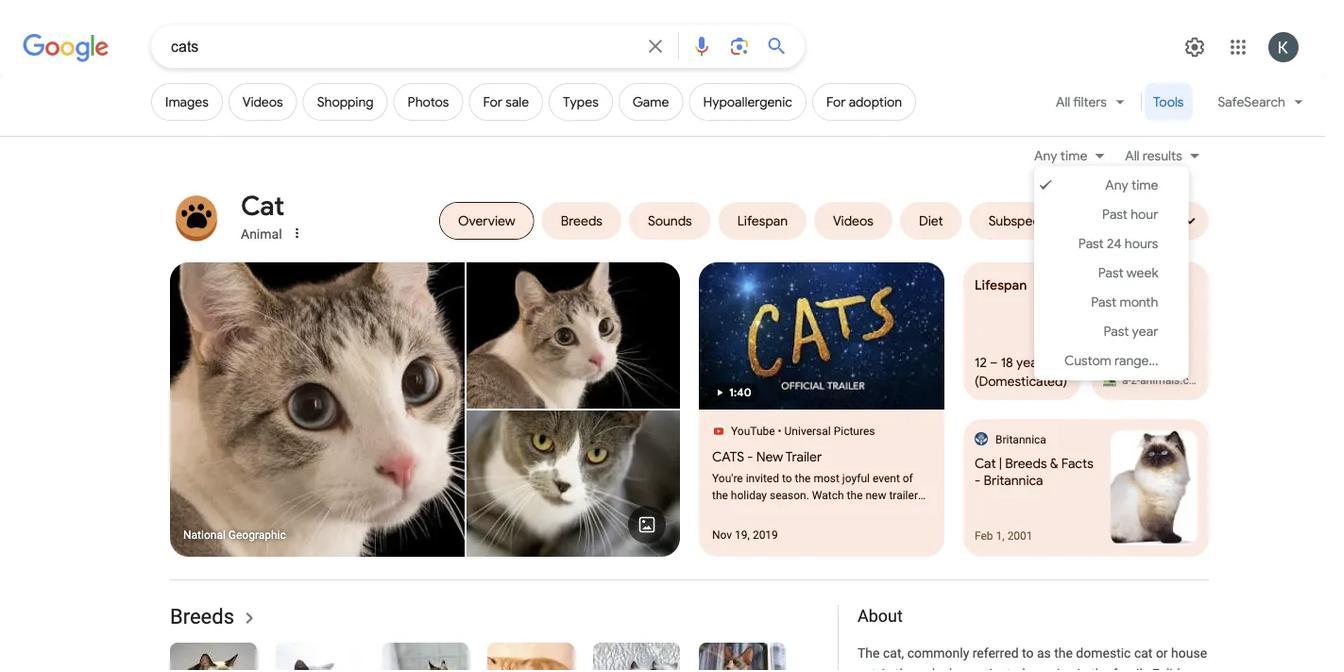 Task type: vqa. For each thing, say whether or not it's contained in the screenshot.
'Any time' within the Any time DROPDOWN BUTTON
yes



Task type: locate. For each thing, give the bounding box(es) containing it.
sale
[[506, 94, 529, 110]]

the down joyful
[[847, 489, 863, 503]]

1 horizontal spatial all
[[1125, 147, 1140, 164]]

universal
[[785, 425, 831, 438]]

cat heading
[[241, 189, 285, 223]]

1 horizontal spatial cat
[[975, 455, 996, 472]]

event
[[873, 472, 900, 486]]

cat, up is
[[883, 646, 904, 661]]

cat,
[[883, 646, 904, 661], [858, 667, 879, 671]]

images
[[165, 94, 209, 110]]

breeds right |
[[1006, 455, 1047, 472]]

cats
[[712, 449, 745, 465], [729, 506, 757, 520]]

add photos element
[[408, 94, 449, 110]]

all inside all results popup button
[[1125, 147, 1140, 164]]

new
[[757, 449, 783, 465]]

breeds down national
[[170, 605, 234, 629]]

past inside past year link
[[1104, 324, 1129, 340]]

custom range... menu item
[[1065, 353, 1159, 369]]

1 horizontal spatial time
[[1132, 177, 1159, 194]]

hours
[[1125, 236, 1159, 252]]

list
[[170, 643, 959, 671]]

cat, down the
[[858, 667, 879, 671]]

now.
[[760, 506, 783, 520]]

1 vertical spatial to
[[1022, 646, 1034, 661]]

feb
[[975, 530, 994, 543]]

1 vertical spatial britannica
[[984, 472, 1043, 489]]

1 vertical spatial any time
[[1106, 177, 1159, 194]]

0 vertical spatial breeds
[[1006, 455, 1047, 472]]

any time
[[1035, 147, 1088, 164], [1106, 177, 1159, 194]]

time
[[1061, 147, 1088, 164], [1132, 177, 1159, 194]]

0 horizontal spatial -
[[748, 449, 753, 465]]

past for past 24 hours
[[1079, 236, 1104, 252]]

any time down all filters
[[1035, 147, 1088, 164]]

any time up 'past hour'
[[1106, 177, 1159, 194]]

youtube
[[731, 425, 775, 438]]

breeds
[[1006, 455, 1047, 472], [170, 605, 234, 629]]

types link
[[549, 83, 613, 121]]

photos link
[[394, 83, 463, 121]]

time up any time "radio item" on the right top
[[1061, 147, 1088, 164]]

results
[[1143, 147, 1183, 164]]

cat inside cat | breeds & facts - britannica
[[975, 455, 996, 472]]

0 horizontal spatial domestic cat image
[[170, 263, 465, 557]]

1 horizontal spatial to
[[1022, 646, 1034, 661]]

0 vertical spatial cat
[[241, 189, 285, 222]]

0 vertical spatial to
[[782, 472, 792, 486]]

maine coon
[[1103, 311, 1155, 362]]

any time button
[[1035, 145, 1114, 166]]

1 vertical spatial all
[[1125, 147, 1140, 164]]

0 horizontal spatial cat
[[241, 189, 285, 222]]

1 for from the left
[[483, 94, 503, 110]]

all results
[[1125, 147, 1183, 164]]

animal
[[241, 226, 282, 242]]

to
[[782, 472, 792, 486], [1022, 646, 1034, 661]]

•
[[778, 425, 782, 438]]

cat left |
[[975, 455, 996, 472]]

0 horizontal spatial for
[[483, 94, 503, 110]]

for
[[483, 94, 503, 110], [827, 94, 846, 110]]

12
[[975, 354, 987, 371]]

for sale
[[483, 94, 529, 110]]

1 horizontal spatial cat,
[[883, 646, 904, 661]]

any down all filters
[[1035, 147, 1058, 164]]

1 horizontal spatial any
[[1106, 177, 1129, 194]]

strongest
[[1103, 277, 1164, 293]]

invited
[[746, 472, 779, 486]]

britannica
[[996, 434, 1047, 447], [984, 472, 1043, 489]]

cat
[[241, 189, 285, 222], [975, 455, 996, 472]]

0 horizontal spatial cat,
[[858, 667, 879, 671]]

nov
[[712, 529, 732, 542]]

menu containing any time
[[1035, 166, 1189, 381]]

for adoption
[[827, 94, 902, 110]]

menu
[[1035, 166, 1189, 381]]

for left the adoption
[[827, 94, 846, 110]]

custom range...
[[1065, 353, 1159, 369]]

a-z-animals.com
[[1122, 374, 1206, 387]]

family
[[1113, 667, 1149, 671]]

britannica down |
[[984, 472, 1043, 489]]

cat up animal
[[241, 189, 285, 222]]

all left filters
[[1056, 94, 1071, 110]]

1 vertical spatial breeds
[[170, 605, 234, 629]]

cat | breeds & facts - britannica
[[975, 455, 1094, 489]]

cats are cute, furry, cuddly — and an invasive alien species image
[[467, 411, 680, 557]]

0 vertical spatial all
[[1056, 94, 1071, 110]]

time up hour
[[1132, 177, 1159, 194]]

week
[[1127, 265, 1159, 282]]

0 vertical spatial any
[[1035, 147, 1058, 164]]

to up season.
[[782, 472, 792, 486]]

any
[[1035, 147, 1058, 164], [1106, 177, 1129, 194]]

breeds inside cat | breeds & facts - britannica
[[1006, 455, 1047, 472]]

2019
[[753, 529, 778, 542]]

shopping link
[[303, 83, 388, 121]]

- left new
[[748, 449, 753, 465]]

trailer
[[889, 489, 918, 503]]

any inside "radio item"
[[1106, 177, 1129, 194]]

1 vertical spatial any
[[1106, 177, 1129, 194]]

britannica up |
[[996, 434, 1047, 447]]

the up species
[[1055, 646, 1073, 661]]

adoption
[[849, 94, 902, 110]]

more options element
[[288, 224, 307, 243]]

None search field
[[0, 24, 805, 68]]

most
[[814, 472, 840, 486]]

-
[[748, 449, 753, 465], [975, 472, 981, 489]]

search by image image
[[728, 35, 751, 58]]

1 vertical spatial cat
[[975, 455, 996, 472]]

&
[[1050, 455, 1059, 472]]

game
[[633, 94, 669, 110]]

safesearch
[[1218, 94, 1286, 110]]

add types element
[[563, 94, 599, 110]]

past inside past hour link
[[1103, 206, 1128, 223]]

national geographic
[[183, 529, 286, 542]]

pictures
[[834, 425, 875, 438]]

to left the 'as' on the right bottom of the page
[[1022, 646, 1034, 661]]

maine
[[1103, 311, 1155, 335]]

1 horizontal spatial domestic cat image
[[467, 263, 680, 409]]

for for for adoption
[[827, 94, 846, 110]]

1 horizontal spatial breeds
[[1006, 455, 1047, 472]]

the
[[795, 472, 811, 486], [712, 489, 728, 503], [847, 489, 863, 503], [1055, 646, 1073, 661], [895, 667, 914, 671], [1091, 667, 1110, 671]]

2 for from the left
[[827, 94, 846, 110]]

safesearch button
[[1207, 83, 1315, 128]]

any time radio item
[[1035, 171, 1189, 200]]

domestic cat image
[[170, 263, 465, 557], [467, 263, 680, 409]]

1 vertical spatial cats
[[729, 506, 757, 520]]

1,
[[996, 530, 1005, 543]]

any inside popup button
[[1035, 147, 1058, 164]]

domesticated
[[945, 667, 1026, 671]]

past inside past week "link"
[[1099, 265, 1124, 282]]

past hour link
[[1035, 200, 1189, 230]]

hypoallergenic link
[[689, 83, 807, 121]]

all inside all filters dropdown button
[[1056, 94, 1071, 110]]

past for past week
[[1099, 265, 1124, 282]]

for left sale
[[483, 94, 503, 110]]

joyful
[[843, 472, 870, 486]]

0 horizontal spatial any time
[[1035, 147, 1088, 164]]

0 horizontal spatial all
[[1056, 94, 1071, 110]]

1 horizontal spatial for
[[827, 94, 846, 110]]

referred
[[973, 646, 1019, 661]]

all
[[1056, 94, 1071, 110], [1125, 147, 1140, 164]]

past 24 hours
[[1079, 236, 1159, 252]]

breeds link
[[170, 605, 261, 630]]

0 horizontal spatial time
[[1061, 147, 1088, 164]]

hypoallergenic
[[703, 94, 793, 110]]

0 vertical spatial -
[[748, 449, 753, 465]]

cats up you're
[[712, 449, 745, 465]]

cats down holiday
[[729, 506, 757, 520]]

all left results
[[1125, 147, 1140, 164]]

only
[[917, 667, 942, 671]]

about
[[858, 607, 903, 627]]

Search search field
[[171, 36, 633, 60]]

1 horizontal spatial -
[[975, 472, 981, 489]]

0 vertical spatial time
[[1061, 147, 1088, 164]]

0 horizontal spatial any
[[1035, 147, 1058, 164]]

past inside past month link
[[1092, 294, 1117, 311]]

of
[[903, 472, 913, 486]]

1 vertical spatial time
[[1132, 177, 1159, 194]]

0 horizontal spatial to
[[782, 472, 792, 486]]

the down domestic
[[1091, 667, 1110, 671]]

- up feb
[[975, 472, 981, 489]]

1 vertical spatial -
[[975, 472, 981, 489]]

britannica inside cat | breeds & facts - britannica
[[984, 472, 1043, 489]]

tab list
[[170, 189, 1209, 302]]

past for past month
[[1092, 294, 1117, 311]]

1 horizontal spatial any time
[[1106, 177, 1159, 194]]

cat
[[1135, 646, 1153, 661]]

or
[[1156, 646, 1168, 661]]

- inside cat | breeds & facts - britannica
[[975, 472, 981, 489]]

any up past hour link
[[1106, 177, 1129, 194]]

0 vertical spatial any time
[[1035, 147, 1088, 164]]



Task type: describe. For each thing, give the bounding box(es) containing it.
past year
[[1104, 324, 1159, 340]]

–
[[990, 354, 998, 371]]

the up season.
[[795, 472, 811, 486]]

watch
[[812, 489, 844, 503]]

in
[[1078, 667, 1088, 671]]

game link
[[619, 83, 683, 121]]

cat for cat | breeds & facts - britannica
[[975, 455, 996, 472]]

12 – 18 years (domesticated)
[[975, 354, 1068, 390]]

new
[[866, 489, 887, 503]]

time inside any time "radio item"
[[1132, 177, 1159, 194]]

past hour
[[1103, 206, 1159, 223]]

1 domestic cat image from the left
[[170, 263, 465, 557]]

photos
[[408, 94, 449, 110]]

1 vertical spatial cat,
[[858, 667, 879, 671]]

past for past hour
[[1103, 206, 1128, 223]]

time inside any time popup button
[[1061, 147, 1088, 164]]

19,
[[735, 529, 750, 542]]

species
[[1029, 667, 1074, 671]]

about heading
[[858, 606, 1209, 628]]

past month
[[1092, 294, 1159, 311]]

all filters
[[1056, 94, 1107, 110]]

the
[[858, 646, 880, 661]]

is
[[882, 667, 892, 671]]

youtube • universal pictures
[[731, 425, 875, 438]]

custom
[[1065, 353, 1112, 369]]

18 years
[[1001, 354, 1049, 371]]

add game element
[[633, 94, 669, 110]]

the right is
[[895, 667, 914, 671]]

0 vertical spatial britannica
[[996, 434, 1047, 447]]

more options image
[[290, 226, 305, 241]]

2 domestic cat image from the left
[[467, 263, 680, 409]]

z-
[[1132, 374, 1140, 387]]

past 24 hours link
[[1035, 230, 1189, 259]]

commonly
[[908, 646, 970, 661]]

you're
[[712, 472, 743, 486]]

a-
[[1122, 374, 1132, 387]]

nov 19, 2019
[[712, 529, 778, 542]]

google image
[[23, 34, 110, 62]]

season.
[[770, 489, 810, 503]]

for adoption link
[[812, 83, 916, 121]]

national
[[183, 529, 226, 542]]

videos link
[[228, 83, 297, 121]]

coon
[[1103, 338, 1150, 362]]

tools
[[1153, 94, 1184, 110]]

search by voice image
[[691, 35, 713, 58]]

- inside cats - new trailer you're invited to the most joyful event of the holiday season. watch the new trailer for cats now.
[[748, 449, 753, 465]]

|
[[999, 455, 1002, 472]]

lifespan
[[975, 277, 1027, 293]]

trailer
[[786, 449, 822, 465]]

house
[[1172, 646, 1208, 661]]

add for sale element
[[483, 94, 529, 110]]

add hypoallergenic element
[[703, 94, 793, 110]]

web result image image
[[1111, 431, 1198, 546]]

feb 1, 2001
[[975, 530, 1033, 543]]

facts
[[1062, 455, 1094, 472]]

cat for cat
[[241, 189, 285, 222]]

0 vertical spatial cat,
[[883, 646, 904, 661]]

hour
[[1131, 206, 1159, 223]]

for for for sale
[[483, 94, 503, 110]]

any time inside "radio item"
[[1106, 177, 1159, 194]]

all results button
[[1114, 145, 1209, 166]]

the cat, commonly referred to as the domestic cat or house cat, is the only domesticated species in the family felidae
[[858, 646, 1208, 671]]

images link
[[151, 83, 223, 121]]

domestic
[[1076, 646, 1131, 661]]

past month link
[[1035, 288, 1189, 317]]

to inside the cat, commonly referred to as the domestic cat or house cat, is the only domesticated species in the family felidae
[[1022, 646, 1034, 661]]

0 horizontal spatial breeds
[[170, 605, 234, 629]]

for
[[712, 506, 727, 520]]

year
[[1132, 324, 1159, 340]]

month
[[1120, 294, 1159, 311]]

shopping
[[317, 94, 374, 110]]

2001
[[1008, 530, 1033, 543]]

past week link
[[1035, 259, 1189, 288]]

0 vertical spatial cats
[[712, 449, 745, 465]]

types
[[563, 94, 599, 110]]

past year link
[[1035, 317, 1189, 347]]

animals.com
[[1140, 374, 1206, 387]]

tools button
[[1145, 83, 1193, 121]]

(domesticated)
[[975, 373, 1068, 390]]

for sale link
[[469, 83, 543, 121]]

all filters button
[[1045, 83, 1138, 128]]

past for past year
[[1104, 324, 1129, 340]]

cats - new trailer you're invited to the most joyful event of the holiday season. watch the new trailer for cats now.
[[712, 449, 918, 520]]

24
[[1107, 236, 1122, 252]]

geographic
[[228, 529, 286, 542]]

videos
[[243, 94, 283, 110]]

to inside cats - new trailer you're invited to the most joyful event of the holiday season. watch the new trailer for cats now.
[[782, 472, 792, 486]]

all for all results
[[1125, 147, 1140, 164]]

filters
[[1073, 94, 1107, 110]]

all for all filters
[[1056, 94, 1071, 110]]

add for adoption element
[[827, 94, 902, 110]]

past week
[[1099, 265, 1159, 282]]

the up for
[[712, 489, 728, 503]]

any time inside popup button
[[1035, 147, 1088, 164]]

range...
[[1115, 353, 1159, 369]]



